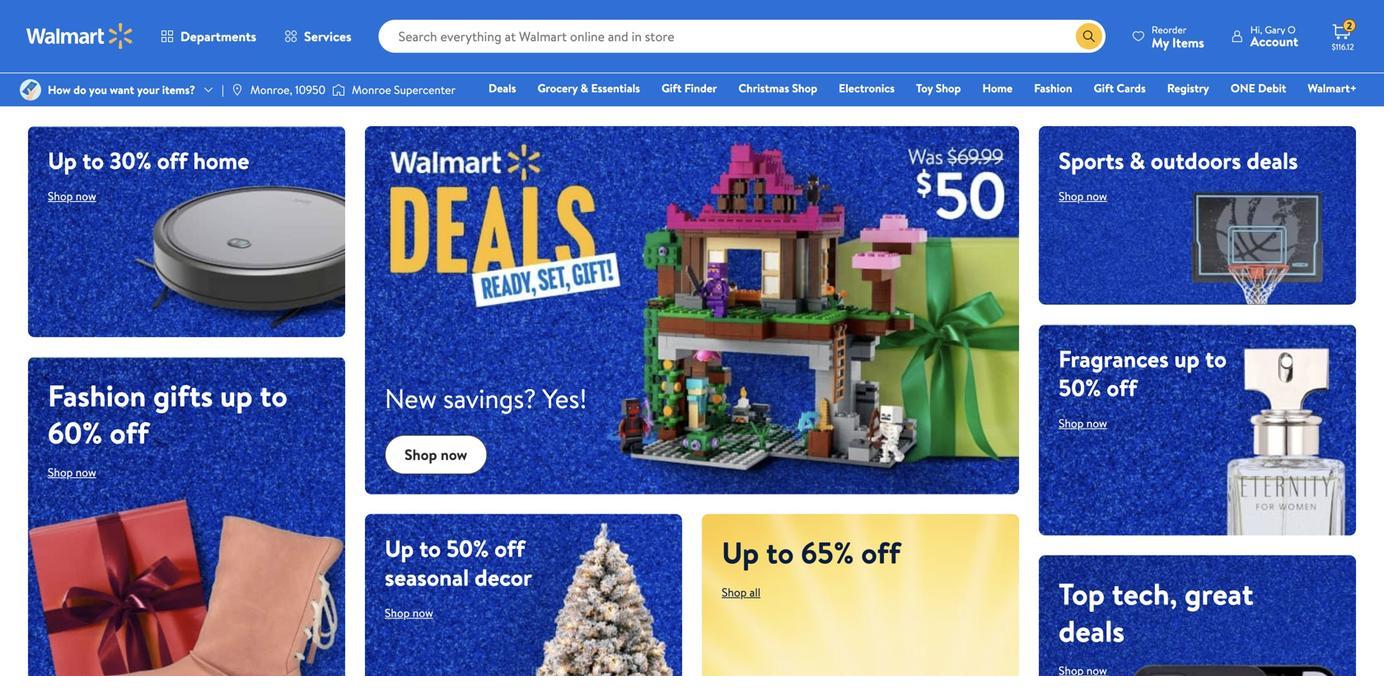 Task type: locate. For each thing, give the bounding box(es) containing it.
gift left finder
[[662, 80, 682, 96]]

1 gift from the left
[[662, 80, 682, 96]]

gift for gift cards
[[1094, 80, 1115, 96]]

monroe, 10950
[[250, 82, 326, 98]]

0 horizontal spatial fashion
[[48, 375, 146, 416]]

services
[[304, 27, 352, 45]]

|
[[222, 82, 224, 98]]

to inside fragrances up to 50% off
[[1206, 343, 1228, 375]]

to for up to 50% off seasonal decor
[[420, 532, 441, 564]]

 image for monroe, 10950
[[231, 83, 244, 96]]

2 horizontal spatial up
[[722, 532, 760, 573]]

monroe,
[[250, 82, 293, 98]]

shop for up to 65% off
[[722, 584, 747, 600]]

now for fashion gifts up to 60% off
[[76, 464, 96, 480]]

shop now link
[[48, 188, 96, 204], [1059, 188, 1108, 204], [1059, 415, 1108, 431], [385, 435, 487, 475], [48, 464, 96, 480], [385, 605, 434, 621]]

1 vertical spatial &
[[1130, 144, 1146, 176]]

1 horizontal spatial up
[[385, 532, 414, 564]]

now for up to 30% off home
[[76, 188, 96, 204]]

gift finder
[[662, 80, 717, 96]]

off for up to 30% off home
[[157, 144, 188, 176]]

christmas shop
[[739, 80, 818, 96]]

0 vertical spatial 50%
[[1059, 371, 1102, 404]]

off for up to 50% off seasonal decor
[[495, 532, 525, 564]]

1 horizontal spatial up
[[1175, 343, 1200, 375]]

0 horizontal spatial 50%
[[447, 532, 489, 564]]

supercenter
[[394, 82, 456, 98]]

up inside the up to 50% off seasonal decor
[[385, 532, 414, 564]]

gift left cards
[[1094, 80, 1115, 96]]

hi, gary o account
[[1251, 23, 1299, 50]]

10950
[[295, 82, 326, 98]]

1 vertical spatial 50%
[[447, 532, 489, 564]]

gifts
[[153, 375, 213, 416]]

up
[[48, 144, 77, 176], [722, 532, 760, 573], [385, 532, 414, 564]]

0 vertical spatial deals
[[1248, 144, 1299, 176]]

 image
[[20, 79, 41, 101]]

shop now for up to 30% off home
[[48, 188, 96, 204]]

 image right |
[[231, 83, 244, 96]]

0 vertical spatial &
[[581, 80, 589, 96]]

1 horizontal spatial gift
[[1094, 80, 1115, 96]]

& right sports
[[1130, 144, 1146, 176]]

sports & outdoors deals
[[1059, 144, 1299, 176]]

50% inside fragrances up to 50% off
[[1059, 371, 1102, 404]]

 image
[[332, 82, 346, 98], [231, 83, 244, 96]]

now
[[76, 188, 96, 204], [1087, 188, 1108, 204], [1087, 415, 1108, 431], [441, 444, 468, 465], [76, 464, 96, 480], [413, 605, 434, 621]]

fashion inside fashion gifts up to 60% off
[[48, 375, 146, 416]]

reorder
[[1152, 23, 1187, 37]]

toy
[[917, 80, 934, 96]]

deals link
[[481, 79, 524, 97]]

30%
[[110, 144, 152, 176]]

deals inside top tech, great deals
[[1059, 610, 1125, 651]]

off
[[157, 144, 188, 176], [1107, 371, 1138, 404], [110, 412, 149, 453], [862, 532, 901, 573], [495, 532, 525, 564]]

services button
[[270, 16, 366, 56]]

shop for up to 50% off seasonal decor
[[385, 605, 410, 621]]

1 horizontal spatial fashion
[[1035, 80, 1073, 96]]

0 horizontal spatial deals
[[1059, 610, 1125, 651]]

0 vertical spatial fashion
[[1035, 80, 1073, 96]]

1 horizontal spatial 50%
[[1059, 371, 1102, 404]]

shop now link for sports & outdoors deals
[[1059, 188, 1108, 204]]

seasonal
[[385, 561, 469, 593]]

toy shop link
[[909, 79, 969, 97]]

items
[[1173, 33, 1205, 52]]

gift
[[662, 80, 682, 96], [1094, 80, 1115, 96]]

60%
[[48, 412, 103, 453]]

now for up to 50% off seasonal decor
[[413, 605, 434, 621]]

home
[[983, 80, 1013, 96]]

outdoors
[[1152, 144, 1242, 176]]

fragrances up to 50% off
[[1059, 343, 1228, 404]]

shop inside toy shop link
[[936, 80, 962, 96]]

gary
[[1266, 23, 1286, 37]]

up right gifts
[[220, 375, 253, 416]]

shop now for fashion gifts up to 60% off
[[48, 464, 96, 480]]

1 horizontal spatial  image
[[332, 82, 346, 98]]

$116.12
[[1333, 41, 1355, 52]]

0 horizontal spatial  image
[[231, 83, 244, 96]]

grocery
[[538, 80, 578, 96]]

1 horizontal spatial deals
[[1248, 144, 1299, 176]]

to
[[82, 144, 104, 176], [1206, 343, 1228, 375], [260, 375, 288, 416], [767, 532, 794, 573], [420, 532, 441, 564]]

debit
[[1259, 80, 1287, 96]]

shop now
[[48, 188, 96, 204], [1059, 188, 1108, 204], [1059, 415, 1108, 431], [405, 444, 468, 465], [48, 464, 96, 480], [385, 605, 434, 621]]

50% inside the up to 50% off seasonal decor
[[447, 532, 489, 564]]

monroe supercenter
[[352, 82, 456, 98]]

Search search field
[[379, 20, 1106, 53]]

shop for sports & outdoors deals
[[1059, 188, 1084, 204]]

off inside the up to 50% off seasonal decor
[[495, 532, 525, 564]]

search icon image
[[1083, 30, 1096, 43]]

&
[[581, 80, 589, 96], [1130, 144, 1146, 176]]

to inside the up to 50% off seasonal decor
[[420, 532, 441, 564]]

do
[[74, 82, 86, 98]]

to for up to 65% off
[[767, 532, 794, 573]]

shop all link
[[722, 584, 761, 600]]

1 horizontal spatial &
[[1130, 144, 1146, 176]]

50%
[[1059, 371, 1102, 404], [447, 532, 489, 564]]

shop all
[[722, 584, 761, 600]]

& for sports
[[1130, 144, 1146, 176]]

fashion
[[1035, 80, 1073, 96], [48, 375, 146, 416]]

up right fragrances
[[1175, 343, 1200, 375]]

1 vertical spatial deals
[[1059, 610, 1125, 651]]

0 horizontal spatial gift
[[662, 80, 682, 96]]

& right grocery
[[581, 80, 589, 96]]

essentials
[[591, 80, 641, 96]]

1 vertical spatial fashion
[[48, 375, 146, 416]]

 image right 10950
[[332, 82, 346, 98]]

christmas
[[739, 80, 790, 96]]

& inside 'link'
[[581, 80, 589, 96]]

to inside fashion gifts up to 60% off
[[260, 375, 288, 416]]

up
[[1175, 343, 1200, 375], [220, 375, 253, 416]]

walmart+ link
[[1301, 79, 1365, 97]]

deals
[[1248, 144, 1299, 176], [1059, 610, 1125, 651]]

shop now link for up to 50% off seasonal decor
[[385, 605, 434, 621]]

shop now for fragrances up to 50% off
[[1059, 415, 1108, 431]]

0 horizontal spatial &
[[581, 80, 589, 96]]

toy shop
[[917, 80, 962, 96]]

0 horizontal spatial up
[[220, 375, 253, 416]]

shop
[[793, 80, 818, 96], [936, 80, 962, 96], [48, 188, 73, 204], [1059, 188, 1084, 204], [1059, 415, 1084, 431], [405, 444, 437, 465], [48, 464, 73, 480], [722, 584, 747, 600], [385, 605, 410, 621]]

0 horizontal spatial up
[[48, 144, 77, 176]]

2 gift from the left
[[1094, 80, 1115, 96]]

one
[[1231, 80, 1256, 96]]

up to 30% off home
[[48, 144, 249, 176]]

shop inside christmas shop link
[[793, 80, 818, 96]]

now for sports & outdoors deals
[[1087, 188, 1108, 204]]

walmart image
[[26, 23, 134, 49]]

up for up to 50% off seasonal decor
[[385, 532, 414, 564]]

sports
[[1059, 144, 1125, 176]]



Task type: describe. For each thing, give the bounding box(es) containing it.
up inside fragrances up to 50% off
[[1175, 343, 1200, 375]]

up for up to 65% off
[[722, 532, 760, 573]]

finder
[[685, 80, 717, 96]]

electronics
[[839, 80, 895, 96]]

deals for top tech, great deals
[[1059, 610, 1125, 651]]

christmas shop link
[[732, 79, 825, 97]]

up inside fashion gifts up to 60% off
[[220, 375, 253, 416]]

reorder my items
[[1152, 23, 1205, 52]]

home link
[[976, 79, 1021, 97]]

now for fragrances up to 50% off
[[1087, 415, 1108, 431]]

how
[[48, 82, 71, 98]]

off for up to 65% off
[[862, 532, 901, 573]]

my
[[1152, 33, 1170, 52]]

fashion link
[[1027, 79, 1080, 97]]

all
[[750, 584, 761, 600]]

top
[[1059, 573, 1106, 614]]

gift finder link
[[655, 79, 725, 97]]

shop now for up to 50% off seasonal decor
[[385, 605, 434, 621]]

shop for fashion gifts up to 60% off
[[48, 464, 73, 480]]

fragrances
[[1059, 343, 1170, 375]]

electronics link
[[832, 79, 903, 97]]

account
[[1251, 32, 1299, 50]]

deals
[[489, 80, 516, 96]]

registry link
[[1161, 79, 1217, 97]]

shop now link for fragrances up to 50% off
[[1059, 415, 1108, 431]]

2
[[1348, 19, 1353, 33]]

& for grocery
[[581, 80, 589, 96]]

your
[[137, 82, 159, 98]]

shop for fragrances up to 50% off
[[1059, 415, 1084, 431]]

want
[[110, 82, 134, 98]]

tech,
[[1113, 573, 1178, 614]]

o
[[1288, 23, 1297, 37]]

home
[[193, 144, 249, 176]]

off inside fragrances up to 50% off
[[1107, 371, 1138, 404]]

monroe
[[352, 82, 391, 98]]

off inside fashion gifts up to 60% off
[[110, 412, 149, 453]]

fashion for fashion
[[1035, 80, 1073, 96]]

cards
[[1117, 80, 1147, 96]]

hi,
[[1251, 23, 1263, 37]]

top tech, great deals
[[1059, 573, 1254, 651]]

great
[[1185, 573, 1254, 614]]

shop now link for up to 30% off home
[[48, 188, 96, 204]]

grocery & essentials
[[538, 80, 641, 96]]

items?
[[162, 82, 195, 98]]

registry
[[1168, 80, 1210, 96]]

how do you want your items?
[[48, 82, 195, 98]]

Walmart Site-Wide search field
[[379, 20, 1106, 53]]

departments button
[[147, 16, 270, 56]]

one debit
[[1231, 80, 1287, 96]]

gift for gift finder
[[662, 80, 682, 96]]

gift cards
[[1094, 80, 1147, 96]]

decor
[[475, 561, 532, 593]]

one debit link
[[1224, 79, 1295, 97]]

grocery & essentials link
[[530, 79, 648, 97]]

departments
[[181, 27, 256, 45]]

up to 65% off
[[722, 532, 901, 573]]

to for up to 30% off home
[[82, 144, 104, 176]]

walmart+
[[1309, 80, 1358, 96]]

shop now for sports & outdoors deals
[[1059, 188, 1108, 204]]

you
[[89, 82, 107, 98]]

shop for up to 30% off home
[[48, 188, 73, 204]]

deals for sports & outdoors deals
[[1248, 144, 1299, 176]]

up for up to 30% off home
[[48, 144, 77, 176]]

shop now link for fashion gifts up to 60% off
[[48, 464, 96, 480]]

fashion for fashion gifts up to 60% off
[[48, 375, 146, 416]]

fashion gifts up to 60% off
[[48, 375, 288, 453]]

gift cards link
[[1087, 79, 1154, 97]]

 image for monroe supercenter
[[332, 82, 346, 98]]

up to 50% off seasonal decor
[[385, 532, 532, 593]]

65%
[[802, 532, 855, 573]]



Task type: vqa. For each thing, say whether or not it's contained in the screenshot.
the 'Registry ONE Debit'
no



